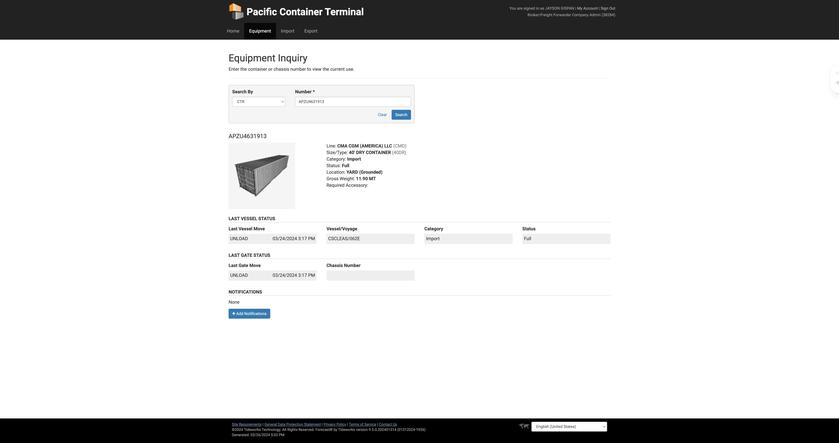Task type: locate. For each thing, give the bounding box(es) containing it.
None text field
[[295, 97, 411, 107]]



Task type: vqa. For each thing, say whether or not it's contained in the screenshot.
TEXT BOX
yes



Task type: describe. For each thing, give the bounding box(es) containing it.
40dr image
[[229, 143, 295, 209]]

plus image
[[232, 312, 235, 316]]



